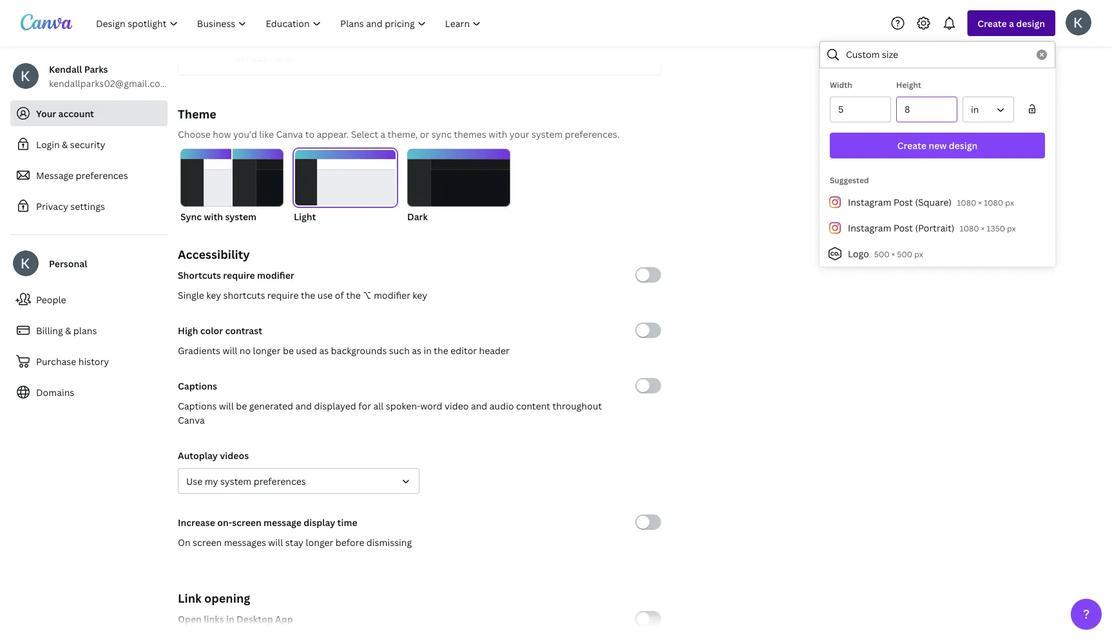 Task type: describe. For each thing, give the bounding box(es) containing it.
display
[[304, 516, 335, 529]]

open
[[178, 613, 202, 625]]

Use my system preferences button
[[178, 468, 419, 494]]

system inside the theme choose how you'd like canva to appear. select a theme, or sync themes with your system preferences.
[[532, 128, 563, 140]]

design for create a design
[[1016, 17, 1045, 29]]

0 horizontal spatial screen
[[193, 536, 222, 549]]

login & security
[[36, 138, 105, 150]]

Dark button
[[407, 149, 510, 224]]

a inside the theme choose how you'd like canva to appear. select a theme, or sync themes with your system preferences.
[[380, 128, 385, 140]]

1080 for instagram post (portrait)
[[960, 223, 979, 234]]

themes
[[454, 128, 486, 140]]

create new design
[[897, 140, 978, 152]]

preferences.
[[565, 128, 620, 140]]

parks for kendall parks kendallparks02@gmail.com
[[84, 63, 108, 75]]

& for billing
[[65, 324, 71, 337]]

purchase history
[[36, 355, 109, 368]]

contrast
[[225, 324, 262, 337]]

canva inside the theme choose how you'd like canva to appear. select a theme, or sync themes with your system preferences.
[[276, 128, 303, 140]]

dismissing
[[367, 536, 412, 549]]

plans
[[73, 324, 97, 337]]

create a design button
[[967, 10, 1055, 36]]

autoplay videos
[[178, 449, 249, 462]]

kendall for kendall parks
[[235, 51, 268, 63]]

videos
[[220, 449, 249, 462]]

message
[[36, 169, 74, 181]]

shortcuts
[[223, 289, 265, 301]]

you'd
[[233, 128, 257, 140]]

0 horizontal spatial modifier
[[257, 269, 294, 281]]

desktop
[[236, 613, 273, 625]]

sync
[[180, 210, 202, 223]]

1 horizontal spatial modifier
[[374, 289, 410, 301]]

to
[[305, 128, 315, 140]]

stay
[[285, 536, 304, 549]]

such
[[389, 344, 410, 357]]

0 vertical spatial require
[[223, 269, 255, 281]]

video
[[445, 400, 469, 412]]

choose
[[178, 128, 211, 140]]

captions for captions
[[178, 380, 217, 392]]

logo
[[848, 248, 869, 260]]

word
[[420, 400, 442, 412]]

post for (square)
[[894, 196, 913, 208]]

message preferences link
[[10, 162, 168, 188]]

preferences inside 'button'
[[254, 475, 306, 487]]

system for sync with system
[[225, 210, 257, 223]]

Search search field
[[846, 43, 1029, 67]]

2 and from the left
[[471, 400, 487, 412]]

domains link
[[10, 380, 168, 405]]

1 horizontal spatial be
[[283, 344, 294, 357]]

your account
[[36, 107, 94, 120]]

message
[[264, 516, 301, 529]]

editor
[[451, 344, 477, 357]]

appear.
[[317, 128, 349, 140]]

message preferences
[[36, 169, 128, 181]]

select
[[351, 128, 378, 140]]

theme,
[[388, 128, 418, 140]]

sync with system
[[180, 210, 257, 223]]

no
[[240, 344, 251, 357]]

shortcuts
[[178, 269, 221, 281]]

displayed
[[314, 400, 356, 412]]

content
[[516, 400, 550, 412]]

domains
[[36, 386, 74, 399]]

instagram post (portrait) 1080 × 1350 px
[[848, 222, 1016, 234]]

× for (portrait)
[[981, 223, 985, 234]]

history
[[78, 355, 109, 368]]

& for login
[[62, 138, 68, 150]]

captions will be generated and displayed for all spoken-word video and audio content throughout canva
[[178, 400, 602, 426]]

generated
[[249, 400, 293, 412]]

single
[[178, 289, 204, 301]]

instagram post (square) 1080 × 1080 px
[[848, 196, 1014, 208]]

2 as from the left
[[412, 344, 421, 357]]

(square)
[[915, 196, 952, 208]]

high color contrast
[[178, 324, 262, 337]]

billing
[[36, 324, 63, 337]]

accessibility
[[178, 246, 250, 262]]

all
[[373, 400, 384, 412]]

like
[[259, 128, 274, 140]]

with inside sync with system button
[[204, 210, 223, 223]]

0 horizontal spatial preferences
[[76, 169, 128, 181]]

(portrait)
[[915, 222, 955, 234]]

gradients
[[178, 344, 220, 357]]

spoken-
[[386, 400, 420, 412]]

1350
[[987, 223, 1005, 234]]

1 horizontal spatial the
[[346, 289, 361, 301]]

new
[[929, 140, 947, 152]]

single key shortcuts require the use of the ⌥ modifier key
[[178, 289, 427, 301]]

kendall for kendall parks kendallparks02@gmail.com
[[49, 63, 82, 75]]

theme
[[178, 106, 216, 122]]

links
[[204, 613, 224, 625]]



Task type: locate. For each thing, give the bounding box(es) containing it.
post
[[894, 196, 913, 208], [894, 222, 913, 234]]

2 horizontal spatial the
[[434, 344, 448, 357]]

screen up messages
[[232, 516, 261, 529]]

kendall parks kendallparks02@gmail.com
[[49, 63, 168, 89]]

captions for captions will be generated and displayed for all spoken-word video and audio content throughout canva
[[178, 400, 217, 412]]

height
[[896, 80, 921, 90]]

post left (square)
[[894, 196, 913, 208]]

0 horizontal spatial in
[[226, 613, 234, 625]]

0 vertical spatial instagram
[[848, 196, 891, 208]]

1 key from the left
[[206, 289, 221, 301]]

audio
[[490, 400, 514, 412]]

will inside 'captions will be generated and displayed for all spoken-word video and audio content throughout canva'
[[219, 400, 234, 412]]

2 instagram from the top
[[848, 222, 891, 234]]

design for create new design
[[949, 140, 978, 152]]

1 horizontal spatial 500
[[897, 249, 913, 260]]

your account link
[[10, 101, 168, 126]]

0 horizontal spatial as
[[319, 344, 329, 357]]

1 vertical spatial create
[[897, 140, 927, 152]]

post up the logo 500 × 500 px
[[894, 222, 913, 234]]

instagram for instagram post (portrait)
[[848, 222, 891, 234]]

×
[[978, 197, 982, 208], [981, 223, 985, 234], [892, 249, 895, 260]]

the left use
[[301, 289, 315, 301]]

longer down display
[[306, 536, 333, 549]]

list
[[820, 189, 1055, 267]]

with
[[489, 128, 507, 140], [204, 210, 223, 223]]

1 horizontal spatial longer
[[306, 536, 333, 549]]

system right your
[[532, 128, 563, 140]]

the left ⌥
[[346, 289, 361, 301]]

1 500 from the left
[[874, 249, 890, 260]]

1080 for instagram post (square)
[[957, 197, 976, 208]]

will left "stay"
[[268, 536, 283, 549]]

my
[[205, 475, 218, 487]]

Width number field
[[838, 97, 883, 122]]

require right shortcuts
[[267, 289, 299, 301]]

key right single
[[206, 289, 221, 301]]

1 horizontal spatial kendall
[[235, 51, 268, 63]]

0 horizontal spatial parks
[[84, 63, 108, 75]]

in right height number field
[[971, 103, 979, 116]]

0 horizontal spatial be
[[236, 400, 247, 412]]

on
[[178, 536, 191, 549]]

0 vertical spatial a
[[1009, 17, 1014, 29]]

0 horizontal spatial create
[[897, 140, 927, 152]]

captions down gradients
[[178, 380, 217, 392]]

screen down increase
[[193, 536, 222, 549]]

1 vertical spatial a
[[380, 128, 385, 140]]

parks for kendall parks
[[270, 51, 293, 63]]

key
[[206, 289, 221, 301], [413, 289, 427, 301]]

opening
[[204, 591, 250, 606]]

0 horizontal spatial a
[[380, 128, 385, 140]]

preferences up message
[[254, 475, 306, 487]]

1 vertical spatial canva
[[178, 414, 205, 426]]

0 vertical spatial canva
[[276, 128, 303, 140]]

0 vertical spatial be
[[283, 344, 294, 357]]

create
[[978, 17, 1007, 29], [897, 140, 927, 152]]

1 horizontal spatial create
[[978, 17, 1007, 29]]

with right sync
[[204, 210, 223, 223]]

0 horizontal spatial require
[[223, 269, 255, 281]]

0 vertical spatial in
[[971, 103, 979, 116]]

will for be
[[219, 400, 234, 412]]

a inside dropdown button
[[1009, 17, 1014, 29]]

parks up the kendallparks02@gmail.com
[[84, 63, 108, 75]]

& right login
[[62, 138, 68, 150]]

1 vertical spatial preferences
[[254, 475, 306, 487]]

design inside button
[[949, 140, 978, 152]]

messages
[[224, 536, 266, 549]]

throughout
[[553, 400, 602, 412]]

captions up autoplay
[[178, 400, 217, 412]]

0 vertical spatial screen
[[232, 516, 261, 529]]

× for (square)
[[978, 197, 982, 208]]

use
[[318, 289, 333, 301]]

in inside button
[[971, 103, 979, 116]]

1 captions from the top
[[178, 380, 217, 392]]

as right such
[[412, 344, 421, 357]]

2 vertical spatial system
[[220, 475, 251, 487]]

will for no
[[223, 344, 237, 357]]

your
[[510, 128, 529, 140]]

privacy
[[36, 200, 68, 212]]

system inside 'button'
[[220, 475, 251, 487]]

px for (square)
[[1005, 197, 1014, 208]]

privacy settings link
[[10, 193, 168, 219]]

0 vertical spatial captions
[[178, 380, 217, 392]]

preferences up privacy settings link
[[76, 169, 128, 181]]

system for use my system preferences
[[220, 475, 251, 487]]

0 vertical spatial px
[[1005, 197, 1014, 208]]

as
[[319, 344, 329, 357], [412, 344, 421, 357]]

people
[[36, 294, 66, 306]]

of
[[335, 289, 344, 301]]

× inside instagram post (portrait) 1080 × 1350 px
[[981, 223, 985, 234]]

0 vertical spatial will
[[223, 344, 237, 357]]

for
[[358, 400, 371, 412]]

2 vertical spatial will
[[268, 536, 283, 549]]

canva inside 'captions will be generated and displayed for all spoken-word video and audio content throughout canva'
[[178, 414, 205, 426]]

autoplay
[[178, 449, 218, 462]]

will left no
[[223, 344, 237, 357]]

× left 1350
[[981, 223, 985, 234]]

dark
[[407, 210, 428, 223]]

1080
[[957, 197, 976, 208], [984, 197, 1003, 208], [960, 223, 979, 234]]

2 vertical spatial px
[[914, 249, 923, 260]]

1 instagram from the top
[[848, 196, 891, 208]]

0 horizontal spatial and
[[295, 400, 312, 412]]

1 vertical spatial ×
[[981, 223, 985, 234]]

purchase
[[36, 355, 76, 368]]

high
[[178, 324, 198, 337]]

and
[[295, 400, 312, 412], [471, 400, 487, 412]]

link opening
[[178, 591, 250, 606]]

1 vertical spatial will
[[219, 400, 234, 412]]

system inside button
[[225, 210, 257, 223]]

kendall down top level navigation element on the left
[[235, 51, 268, 63]]

a
[[1009, 17, 1014, 29], [380, 128, 385, 140]]

1 horizontal spatial in
[[424, 344, 432, 357]]

captions inside 'captions will be generated and displayed for all spoken-word video and audio content throughout canva'
[[178, 400, 217, 412]]

0 horizontal spatial the
[[301, 289, 315, 301]]

px for (portrait)
[[1007, 223, 1016, 234]]

× right (square)
[[978, 197, 982, 208]]

preferences
[[76, 169, 128, 181], [254, 475, 306, 487]]

billing & plans link
[[10, 318, 168, 343]]

parks inside kendall parks kendallparks02@gmail.com
[[84, 63, 108, 75]]

0 vertical spatial create
[[978, 17, 1007, 29]]

1 horizontal spatial as
[[412, 344, 421, 357]]

system
[[532, 128, 563, 140], [225, 210, 257, 223], [220, 475, 251, 487]]

create up search search box
[[978, 17, 1007, 29]]

0 vertical spatial post
[[894, 196, 913, 208]]

1 horizontal spatial key
[[413, 289, 427, 301]]

be left generated
[[236, 400, 247, 412]]

sync
[[432, 128, 452, 140]]

instagram down suggested
[[848, 196, 891, 208]]

2 key from the left
[[413, 289, 427, 301]]

1 vertical spatial screen
[[193, 536, 222, 549]]

1 horizontal spatial screen
[[232, 516, 261, 529]]

create for create new design
[[897, 140, 927, 152]]

0 vertical spatial with
[[489, 128, 507, 140]]

1 vertical spatial design
[[949, 140, 978, 152]]

create inside button
[[897, 140, 927, 152]]

0 vertical spatial longer
[[253, 344, 281, 357]]

2 post from the top
[[894, 222, 913, 234]]

1 vertical spatial require
[[267, 289, 299, 301]]

px inside instagram post (portrait) 1080 × 1350 px
[[1007, 223, 1016, 234]]

design right new
[[949, 140, 978, 152]]

suggested
[[830, 175, 869, 186]]

be left used
[[283, 344, 294, 357]]

1 horizontal spatial with
[[489, 128, 507, 140]]

1080 left 1350
[[960, 223, 979, 234]]

key right ⌥
[[413, 289, 427, 301]]

width
[[830, 80, 852, 90]]

1 as from the left
[[319, 344, 329, 357]]

modifier right ⌥
[[374, 289, 410, 301]]

0 horizontal spatial design
[[949, 140, 978, 152]]

0 horizontal spatial kendall
[[49, 63, 82, 75]]

create new design button
[[830, 133, 1045, 159]]

be
[[283, 344, 294, 357], [236, 400, 247, 412]]

1 vertical spatial in
[[424, 344, 432, 357]]

system right my
[[220, 475, 251, 487]]

the
[[301, 289, 315, 301], [346, 289, 361, 301], [434, 344, 448, 357]]

0 vertical spatial preferences
[[76, 169, 128, 181]]

Units: in button
[[963, 97, 1014, 122]]

1 vertical spatial instagram
[[848, 222, 891, 234]]

create left new
[[897, 140, 927, 152]]

backgrounds
[[331, 344, 387, 357]]

1 horizontal spatial canva
[[276, 128, 303, 140]]

2 vertical spatial in
[[226, 613, 234, 625]]

login & security link
[[10, 131, 168, 157]]

create for create a design
[[978, 17, 1007, 29]]

privacy settings
[[36, 200, 105, 212]]

app
[[275, 613, 293, 625]]

theme choose how you'd like canva to appear. select a theme, or sync themes with your system preferences.
[[178, 106, 620, 140]]

& left plans
[[65, 324, 71, 337]]

Light button
[[294, 149, 397, 224]]

on screen messages will stay longer before dismissing
[[178, 536, 412, 549]]

modifier up the single key shortcuts require the use of the ⌥ modifier key
[[257, 269, 294, 281]]

Sync with system button
[[180, 149, 284, 224]]

instagram for instagram post (square)
[[848, 196, 891, 208]]

canva left to
[[276, 128, 303, 140]]

longer
[[253, 344, 281, 357], [306, 536, 333, 549]]

1 horizontal spatial preferences
[[254, 475, 306, 487]]

1 horizontal spatial and
[[471, 400, 487, 412]]

500 down instagram post (portrait) 1080 × 1350 px
[[897, 249, 913, 260]]

be inside 'captions will be generated and displayed for all spoken-word video and audio content throughout canva'
[[236, 400, 247, 412]]

1 horizontal spatial a
[[1009, 17, 1014, 29]]

1 vertical spatial longer
[[306, 536, 333, 549]]

1080 right (square)
[[957, 197, 976, 208]]

open links in desktop app
[[178, 613, 293, 625]]

design left "kendall parks" icon
[[1016, 17, 1045, 29]]

⌥
[[363, 289, 372, 301]]

color
[[200, 324, 223, 337]]

1 vertical spatial system
[[225, 210, 257, 223]]

will left generated
[[219, 400, 234, 412]]

account
[[58, 107, 94, 120]]

1 post from the top
[[894, 196, 913, 208]]

0 vertical spatial &
[[62, 138, 68, 150]]

the left editor
[[434, 344, 448, 357]]

1080 up 1350
[[984, 197, 1003, 208]]

people link
[[10, 287, 168, 313]]

2 captions from the top
[[178, 400, 217, 412]]

2 vertical spatial ×
[[892, 249, 895, 260]]

px inside the logo 500 × 500 px
[[914, 249, 923, 260]]

1 vertical spatial px
[[1007, 223, 1016, 234]]

1 horizontal spatial require
[[267, 289, 299, 301]]

as right used
[[319, 344, 329, 357]]

login
[[36, 138, 60, 150]]

kendall up the your account
[[49, 63, 82, 75]]

1 horizontal spatial parks
[[270, 51, 293, 63]]

create inside dropdown button
[[978, 17, 1007, 29]]

1 vertical spatial with
[[204, 210, 223, 223]]

in right "links"
[[226, 613, 234, 625]]

header
[[479, 344, 510, 357]]

0 horizontal spatial longer
[[253, 344, 281, 357]]

1 vertical spatial captions
[[178, 400, 217, 412]]

or
[[420, 128, 429, 140]]

and right video
[[471, 400, 487, 412]]

1 vertical spatial post
[[894, 222, 913, 234]]

top level navigation element
[[88, 10, 492, 36]]

before
[[336, 536, 364, 549]]

px inside instagram post (square) 1080 × 1080 px
[[1005, 197, 1014, 208]]

1 and from the left
[[295, 400, 312, 412]]

1 vertical spatial modifier
[[374, 289, 410, 301]]

0 horizontal spatial canva
[[178, 414, 205, 426]]

used
[[296, 344, 317, 357]]

0 vertical spatial design
[[1016, 17, 1045, 29]]

create a design
[[978, 17, 1045, 29]]

× inside the logo 500 × 500 px
[[892, 249, 895, 260]]

0 vertical spatial ×
[[978, 197, 982, 208]]

0 horizontal spatial key
[[206, 289, 221, 301]]

canva
[[276, 128, 303, 140], [178, 414, 205, 426]]

1 horizontal spatial design
[[1016, 17, 1045, 29]]

on-
[[217, 516, 232, 529]]

× inside instagram post (square) 1080 × 1080 px
[[978, 197, 982, 208]]

parks down top level navigation element on the left
[[270, 51, 293, 63]]

how
[[213, 128, 231, 140]]

purchase history link
[[10, 349, 168, 374]]

with inside the theme choose how you'd like canva to appear. select a theme, or sync themes with your system preferences.
[[489, 128, 507, 140]]

light
[[294, 210, 316, 223]]

canva up autoplay
[[178, 414, 205, 426]]

0 horizontal spatial 500
[[874, 249, 890, 260]]

and left displayed in the left bottom of the page
[[295, 400, 312, 412]]

parks
[[270, 51, 293, 63], [84, 63, 108, 75]]

in right such
[[424, 344, 432, 357]]

logo 500 × 500 px
[[848, 248, 923, 260]]

list containing instagram post (square)
[[820, 189, 1055, 267]]

increase
[[178, 516, 215, 529]]

instagram up logo
[[848, 222, 891, 234]]

&
[[62, 138, 68, 150], [65, 324, 71, 337]]

design inside dropdown button
[[1016, 17, 1045, 29]]

0 vertical spatial modifier
[[257, 269, 294, 281]]

1080 inside instagram post (portrait) 1080 × 1350 px
[[960, 223, 979, 234]]

kendall parks
[[235, 51, 293, 63]]

2 500 from the left
[[897, 249, 913, 260]]

longer right no
[[253, 344, 281, 357]]

kendall parks image
[[1066, 10, 1092, 35]]

× right logo
[[892, 249, 895, 260]]

system up accessibility
[[225, 210, 257, 223]]

billing & plans
[[36, 324, 97, 337]]

post for (portrait)
[[894, 222, 913, 234]]

500 right logo
[[874, 249, 890, 260]]

your
[[36, 107, 56, 120]]

gradients will no longer be used as backgrounds such as in the editor header
[[178, 344, 510, 357]]

Height number field
[[905, 97, 949, 122]]

0 vertical spatial system
[[532, 128, 563, 140]]

require up shortcuts
[[223, 269, 255, 281]]

0 horizontal spatial with
[[204, 210, 223, 223]]

with left your
[[489, 128, 507, 140]]

shortcuts require modifier
[[178, 269, 294, 281]]

1 vertical spatial &
[[65, 324, 71, 337]]

2 horizontal spatial in
[[971, 103, 979, 116]]

1 vertical spatial be
[[236, 400, 247, 412]]

kendall inside kendall parks kendallparks02@gmail.com
[[49, 63, 82, 75]]



Task type: vqa. For each thing, say whether or not it's contained in the screenshot.
with within the theme choose how you'd like canva to appear. select a theme, or sync themes with your system preferences.
yes



